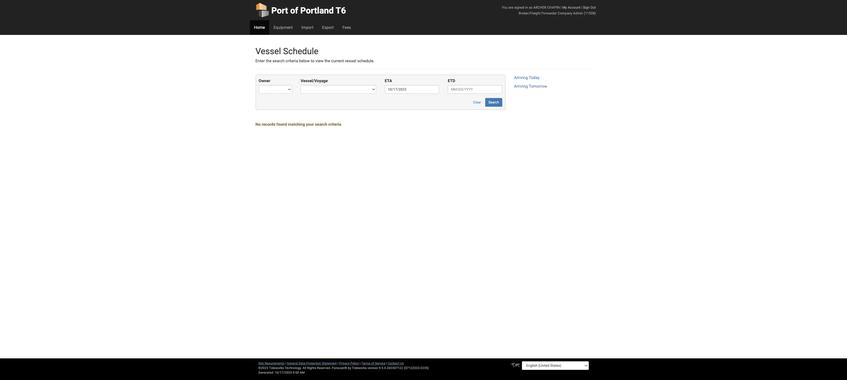 Task type: describe. For each thing, give the bounding box(es) containing it.
criteria inside vessel schedule enter the search criteria below to view the current vessel schedule.
[[286, 59, 298, 63]]

| left my
[[561, 5, 562, 10]]

owner
[[259, 79, 270, 83]]

eta
[[385, 79, 392, 83]]

sign out link
[[583, 5, 596, 10]]

export
[[322, 25, 334, 30]]

vessel/voyage
[[301, 79, 328, 83]]

| left general
[[285, 362, 286, 366]]

sign
[[583, 5, 590, 10]]

terms
[[361, 362, 371, 366]]

ETD text field
[[448, 85, 502, 94]]

fees
[[343, 25, 351, 30]]

9:50
[[293, 371, 299, 375]]

ETA text field
[[385, 85, 439, 94]]

port
[[271, 5, 288, 16]]

as
[[529, 5, 533, 10]]

site requirements link
[[258, 362, 285, 366]]

am
[[300, 371, 305, 375]]

are
[[509, 5, 513, 10]]

arriving tomorrow link
[[514, 84, 547, 89]]

contact us link
[[388, 362, 404, 366]]

| up '9.5.0.202307122'
[[386, 362, 387, 366]]

clear
[[473, 101, 481, 105]]

arriving for arriving tomorrow
[[514, 84, 528, 89]]

fees button
[[338, 20, 355, 35]]

equipment
[[274, 25, 293, 30]]

forecast®
[[332, 366, 347, 370]]

arriving today
[[514, 75, 540, 80]]

import button
[[297, 20, 318, 35]]

portland
[[300, 5, 334, 16]]

import
[[302, 25, 314, 30]]

| up tideworks
[[360, 362, 361, 366]]

in
[[525, 5, 528, 10]]

you
[[502, 5, 508, 10]]

privacy
[[339, 362, 350, 366]]

port of portland t6
[[271, 5, 346, 16]]

my account link
[[562, 5, 581, 10]]

1 vertical spatial criteria
[[328, 122, 341, 127]]

of inside site requirements | general data protection statement | privacy policy | terms of service | contact us ©2023 tideworks technology. all rights reserved. forecast® by tideworks version 9.5.0.202307122 (07122023-2235) generated: 10/17/2023 9:50 am
[[371, 362, 374, 366]]

matching
[[288, 122, 305, 127]]

technology.
[[285, 366, 302, 370]]

(11508)
[[584, 11, 596, 15]]

vessel
[[345, 59, 356, 63]]

port of portland t6 link
[[256, 0, 346, 20]]

t6
[[336, 5, 346, 16]]

arriving for arriving today
[[514, 75, 528, 80]]

tideworks
[[352, 366, 367, 370]]

version
[[368, 366, 378, 370]]

schedule
[[283, 46, 319, 56]]

out
[[591, 5, 596, 10]]

search button
[[485, 98, 502, 107]]

9.5.0.202307122
[[379, 366, 403, 370]]

view
[[315, 59, 324, 63]]

1 vertical spatial search
[[315, 122, 327, 127]]

no records found matching your search criteria
[[256, 122, 341, 127]]

service
[[375, 362, 386, 366]]

search
[[489, 101, 499, 105]]

below
[[299, 59, 310, 63]]

no
[[256, 122, 261, 127]]

signed
[[514, 5, 525, 10]]

©2023 tideworks
[[258, 366, 284, 370]]

arriving today link
[[514, 75, 540, 80]]

| left "sign"
[[581, 5, 582, 10]]

us
[[400, 362, 404, 366]]

10/17/2023
[[275, 371, 292, 375]]

my
[[562, 5, 567, 10]]

broker/freight
[[519, 11, 541, 15]]

privacy policy link
[[339, 362, 359, 366]]



Task type: vqa. For each thing, say whether or not it's contained in the screenshot.
"no"
yes



Task type: locate. For each thing, give the bounding box(es) containing it.
1 arriving from the top
[[514, 75, 528, 80]]

site
[[258, 362, 264, 366]]

all
[[303, 366, 306, 370]]

2 arriving from the top
[[514, 84, 528, 89]]

0 horizontal spatial criteria
[[286, 59, 298, 63]]

the right enter
[[266, 59, 272, 63]]

requirements
[[265, 362, 285, 366]]

etd
[[448, 79, 455, 83]]

admin
[[573, 11, 583, 15]]

criteria right your
[[328, 122, 341, 127]]

2235)
[[421, 366, 429, 370]]

statement
[[322, 362, 337, 366]]

export button
[[318, 20, 338, 35]]

0 vertical spatial criteria
[[286, 59, 298, 63]]

company
[[558, 11, 572, 15]]

reserved.
[[317, 366, 331, 370]]

of up 'version'
[[371, 362, 374, 366]]

|
[[561, 5, 562, 10], [581, 5, 582, 10], [285, 362, 286, 366], [338, 362, 338, 366], [360, 362, 361, 366], [386, 362, 387, 366]]

tomorrow
[[529, 84, 547, 89]]

2 the from the left
[[325, 59, 330, 63]]

home
[[254, 25, 265, 30]]

arriving down arriving today link
[[514, 84, 528, 89]]

found
[[276, 122, 287, 127]]

forwarder
[[542, 11, 557, 15]]

data
[[299, 362, 305, 366]]

search down vessel at the left
[[273, 59, 285, 63]]

equipment button
[[269, 20, 297, 35]]

contact
[[388, 362, 399, 366]]

search
[[273, 59, 285, 63], [315, 122, 327, 127]]

search right your
[[315, 122, 327, 127]]

0 horizontal spatial the
[[266, 59, 272, 63]]

vessel schedule enter the search criteria below to view the current vessel schedule.
[[256, 46, 375, 63]]

criteria left below
[[286, 59, 298, 63]]

1 the from the left
[[266, 59, 272, 63]]

search inside vessel schedule enter the search criteria below to view the current vessel schedule.
[[273, 59, 285, 63]]

0 vertical spatial search
[[273, 59, 285, 63]]

arriving tomorrow
[[514, 84, 547, 89]]

generated:
[[258, 371, 274, 375]]

1 vertical spatial arriving
[[514, 84, 528, 89]]

current
[[331, 59, 344, 63]]

the
[[266, 59, 272, 63], [325, 59, 330, 63]]

home button
[[250, 20, 269, 35]]

1 vertical spatial of
[[371, 362, 374, 366]]

general
[[287, 362, 298, 366]]

account
[[568, 5, 581, 10]]

archer
[[533, 5, 547, 10]]

by
[[348, 366, 351, 370]]

you are signed in as archer chapin | my account | sign out broker/freight forwarder company admin (11508)
[[502, 5, 596, 15]]

the right view
[[325, 59, 330, 63]]

0 horizontal spatial search
[[273, 59, 285, 63]]

0 horizontal spatial of
[[290, 5, 298, 16]]

0 vertical spatial of
[[290, 5, 298, 16]]

1 horizontal spatial of
[[371, 362, 374, 366]]

today
[[529, 75, 540, 80]]

general data protection statement link
[[287, 362, 337, 366]]

of right port
[[290, 5, 298, 16]]

chapin
[[547, 5, 560, 10]]

arriving
[[514, 75, 528, 80], [514, 84, 528, 89]]

rights
[[307, 366, 316, 370]]

vessel
[[256, 46, 281, 56]]

policy
[[350, 362, 359, 366]]

1 horizontal spatial the
[[325, 59, 330, 63]]

schedule.
[[357, 59, 375, 63]]

arriving up "arriving tomorrow" "link"
[[514, 75, 528, 80]]

records
[[262, 122, 275, 127]]

your
[[306, 122, 314, 127]]

| up forecast®
[[338, 362, 338, 366]]

1 horizontal spatial search
[[315, 122, 327, 127]]

(07122023-
[[404, 366, 421, 370]]

1 horizontal spatial criteria
[[328, 122, 341, 127]]

terms of service link
[[361, 362, 386, 366]]

criteria
[[286, 59, 298, 63], [328, 122, 341, 127]]

protection
[[306, 362, 321, 366]]

enter
[[256, 59, 265, 63]]

clear button
[[470, 98, 484, 107]]

of
[[290, 5, 298, 16], [371, 362, 374, 366]]

site requirements | general data protection statement | privacy policy | terms of service | contact us ©2023 tideworks technology. all rights reserved. forecast® by tideworks version 9.5.0.202307122 (07122023-2235) generated: 10/17/2023 9:50 am
[[258, 362, 429, 375]]

to
[[311, 59, 314, 63]]

0 vertical spatial arriving
[[514, 75, 528, 80]]



